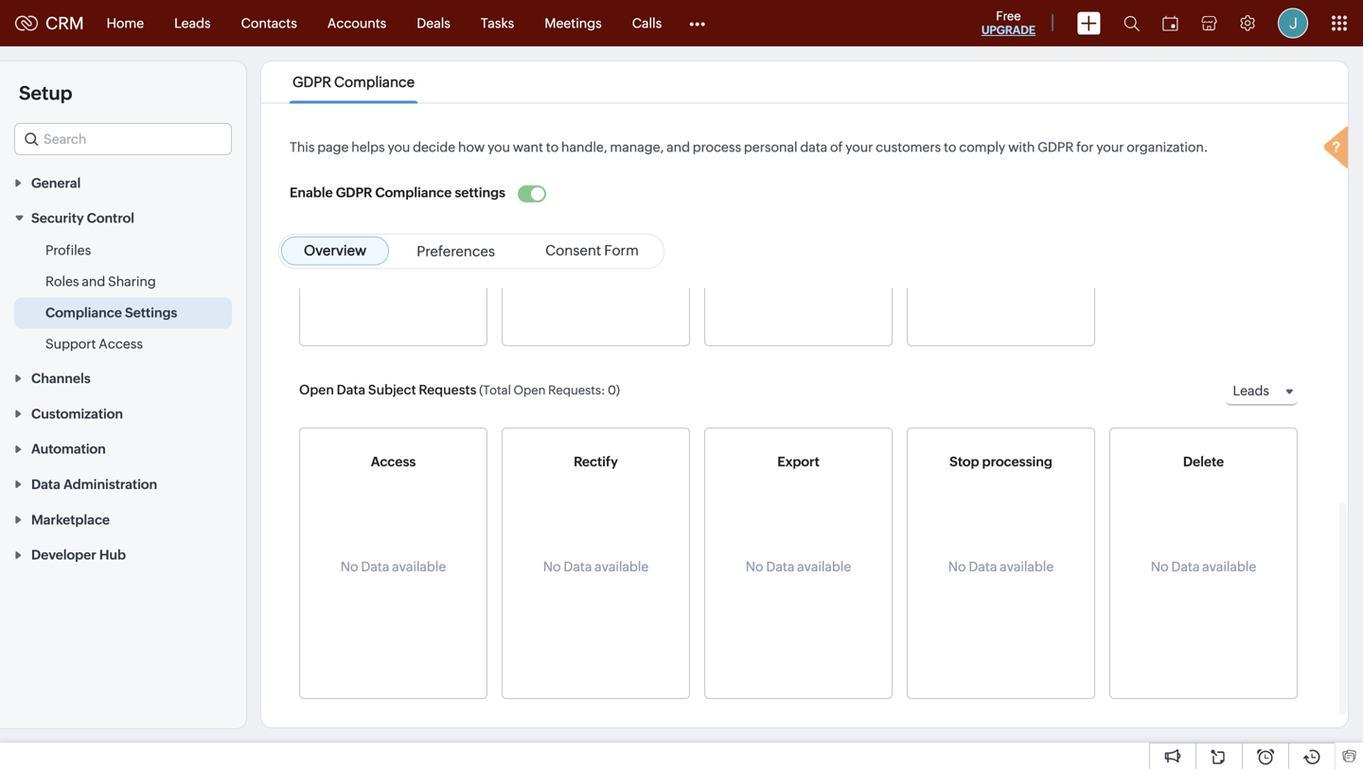 Task type: locate. For each thing, give the bounding box(es) containing it.
data down automation
[[31, 477, 60, 492]]

this
[[290, 140, 315, 155]]

your right of
[[846, 140, 873, 155]]

and left process
[[667, 140, 690, 155]]

subject
[[368, 382, 416, 398]]

1 horizontal spatial your
[[1097, 140, 1124, 155]]

1 vertical spatial leads
[[1233, 383, 1269, 399]]

0 horizontal spatial to
[[546, 140, 559, 155]]

open
[[299, 382, 334, 398], [514, 383, 546, 398]]

1 to from the left
[[546, 140, 559, 155]]

compliance settings
[[45, 305, 177, 321]]

1 horizontal spatial open
[[514, 383, 546, 398]]

gdpr up this
[[293, 74, 331, 90]]

0
[[608, 383, 616, 398]]

0 vertical spatial leads
[[174, 16, 211, 31]]

organization.
[[1127, 140, 1208, 155]]

2 horizontal spatial gdpr
[[1038, 140, 1074, 155]]

2 to from the left
[[944, 140, 956, 155]]

data left subject
[[337, 382, 366, 398]]

deals link
[[402, 0, 466, 46]]

automation button
[[0, 431, 246, 466]]

security control region
[[0, 235, 246, 360]]

help image
[[1320, 124, 1358, 175]]

leads link
[[159, 0, 226, 46]]

data inside data administration dropdown button
[[31, 477, 60, 492]]

1 horizontal spatial you
[[488, 140, 510, 155]]

overview
[[304, 242, 367, 259]]

1 you from the left
[[388, 140, 410, 155]]

2 vertical spatial compliance
[[45, 305, 122, 321]]

open right (total
[[514, 383, 546, 398]]

how
[[458, 140, 485, 155]]

meetings link
[[529, 0, 617, 46]]

0 horizontal spatial you
[[388, 140, 410, 155]]

crm
[[45, 13, 84, 33]]

security control
[[31, 211, 134, 226]]

compliance up support access link
[[45, 305, 122, 321]]

consent form link
[[542, 242, 642, 259]]

you right the helps
[[388, 140, 410, 155]]

and
[[667, 140, 690, 155], [82, 274, 105, 289]]

create menu image
[[1077, 12, 1101, 35]]

manage,
[[610, 140, 664, 155]]

gdpr right enable
[[336, 185, 372, 200]]

data administration
[[31, 477, 157, 492]]

overview link
[[301, 242, 369, 259]]

1 horizontal spatial to
[[944, 140, 956, 155]]

and inside roles and sharing link
[[82, 274, 105, 289]]

marketplace button
[[0, 502, 246, 537]]

you right how
[[488, 140, 510, 155]]

roles and sharing link
[[45, 272, 156, 291]]

None field
[[14, 123, 232, 155]]

consent form
[[545, 242, 639, 259]]

tasks
[[481, 16, 514, 31]]

customization button
[[0, 396, 246, 431]]

preferences
[[417, 243, 495, 260]]

free upgrade
[[982, 9, 1036, 36]]

0 horizontal spatial leads
[[174, 16, 211, 31]]

0 vertical spatial gdpr
[[293, 74, 331, 90]]

0 horizontal spatial and
[[82, 274, 105, 289]]

leads
[[174, 16, 211, 31], [1233, 383, 1269, 399]]

data administration button
[[0, 466, 246, 502]]

0 horizontal spatial data
[[31, 477, 60, 492]]

accounts link
[[312, 0, 402, 46]]

1 your from the left
[[846, 140, 873, 155]]

)
[[616, 383, 620, 398]]

and right roles
[[82, 274, 105, 289]]

gdpr
[[293, 74, 331, 90], [1038, 140, 1074, 155], [336, 185, 372, 200]]

want
[[513, 140, 543, 155]]

gdpr left "for"
[[1038, 140, 1074, 155]]

(total
[[479, 383, 511, 398]]

list containing overview
[[279, 235, 664, 268]]

0 vertical spatial and
[[667, 140, 690, 155]]

channels
[[31, 371, 91, 386]]

leads for 'leads' link
[[174, 16, 211, 31]]

1 horizontal spatial leads
[[1233, 383, 1269, 399]]

developer
[[31, 548, 96, 563]]

gdpr compliance
[[293, 74, 415, 90]]

developer hub button
[[0, 537, 246, 572]]

1 vertical spatial and
[[82, 274, 105, 289]]

Search text field
[[15, 124, 231, 154]]

decide
[[413, 140, 456, 155]]

1 vertical spatial data
[[31, 477, 60, 492]]

compliance inside security control region
[[45, 305, 122, 321]]

process
[[693, 140, 741, 155]]

your
[[846, 140, 873, 155], [1097, 140, 1124, 155]]

deals
[[417, 16, 451, 31]]

accounts
[[327, 16, 387, 31]]

profiles
[[45, 243, 91, 258]]

to
[[546, 140, 559, 155], [944, 140, 956, 155]]

setup
[[19, 82, 72, 104]]

comply
[[959, 140, 1006, 155]]

open left subject
[[299, 382, 334, 398]]

leads inside field
[[1233, 383, 1269, 399]]

with
[[1008, 140, 1035, 155]]

1 horizontal spatial gdpr
[[336, 185, 372, 200]]

calendar image
[[1163, 16, 1179, 31]]

2 vertical spatial gdpr
[[336, 185, 372, 200]]

calls link
[[617, 0, 677, 46]]

to left comply
[[944, 140, 956, 155]]

profile image
[[1278, 8, 1308, 38]]

2 your from the left
[[1097, 140, 1124, 155]]

your right "for"
[[1097, 140, 1124, 155]]

compliance down accounts link on the top
[[334, 74, 415, 90]]

compliance
[[334, 74, 415, 90], [375, 185, 452, 200], [45, 305, 122, 321]]

data
[[800, 140, 828, 155]]

compliance down decide
[[375, 185, 452, 200]]

customers
[[876, 140, 941, 155]]

support access
[[45, 337, 143, 352]]

to right want
[[546, 140, 559, 155]]

general
[[31, 175, 81, 191]]

0 vertical spatial data
[[337, 382, 366, 398]]

profile element
[[1267, 0, 1320, 46]]

list
[[279, 235, 664, 268]]

0 horizontal spatial your
[[846, 140, 873, 155]]

security control button
[[0, 200, 246, 235]]

logo image
[[15, 16, 38, 31]]

support
[[45, 337, 96, 352]]

0 horizontal spatial open
[[299, 382, 334, 398]]

home
[[107, 16, 144, 31]]

security
[[31, 211, 84, 226]]

calls
[[632, 16, 662, 31]]

contacts
[[241, 16, 297, 31]]

preferences link
[[414, 243, 498, 260]]

data
[[337, 382, 366, 398], [31, 477, 60, 492]]

0 vertical spatial compliance
[[334, 74, 415, 90]]



Task type: describe. For each thing, give the bounding box(es) containing it.
1 vertical spatial compliance
[[375, 185, 452, 200]]

Leads field
[[1225, 378, 1298, 406]]

open inside open data subject requests (total open requests: 0 )
[[514, 383, 546, 398]]

developer hub
[[31, 548, 126, 563]]

for
[[1077, 140, 1094, 155]]

page
[[317, 140, 349, 155]]

contacts link
[[226, 0, 312, 46]]

compliance settings link
[[45, 304, 177, 323]]

leads for leads field
[[1233, 383, 1269, 399]]

free
[[996, 9, 1021, 23]]

general button
[[0, 165, 246, 200]]

channels button
[[0, 360, 246, 396]]

upgrade
[[982, 24, 1036, 36]]

crm link
[[15, 13, 84, 33]]

this page helps you decide how you want to handle, manage, and process personal data of your customers to comply with gdpr for your organization.
[[290, 140, 1208, 155]]

hub
[[99, 548, 126, 563]]

Other Modules field
[[677, 8, 718, 38]]

2 you from the left
[[488, 140, 510, 155]]

enable gdpr compliance settings
[[290, 185, 505, 200]]

marketplace
[[31, 512, 110, 528]]

consent
[[545, 242, 601, 259]]

search element
[[1112, 0, 1151, 46]]

automation
[[31, 442, 106, 457]]

access
[[99, 337, 143, 352]]

search image
[[1124, 15, 1140, 31]]

support access link
[[45, 335, 143, 354]]

settings
[[125, 305, 177, 321]]

sharing
[[108, 274, 156, 289]]

create menu element
[[1066, 0, 1112, 46]]

roles and sharing
[[45, 274, 156, 289]]

customization
[[31, 406, 123, 422]]

helps
[[351, 140, 385, 155]]

personal
[[744, 140, 798, 155]]

enable
[[290, 185, 333, 200]]

open data subject requests (total open requests: 0 )
[[299, 382, 620, 398]]

administration
[[63, 477, 157, 492]]

0 horizontal spatial gdpr
[[293, 74, 331, 90]]

1 horizontal spatial data
[[337, 382, 366, 398]]

handle,
[[561, 140, 607, 155]]

home link
[[91, 0, 159, 46]]

of
[[830, 140, 843, 155]]

roles
[[45, 274, 79, 289]]

overview list item
[[279, 235, 391, 268]]

1 horizontal spatial and
[[667, 140, 690, 155]]

tasks link
[[466, 0, 529, 46]]

settings
[[455, 185, 505, 200]]

control
[[87, 211, 134, 226]]

requests:
[[548, 383, 605, 398]]

form
[[604, 242, 639, 259]]

requests
[[419, 382, 477, 398]]

profiles link
[[45, 241, 91, 260]]

meetings
[[545, 16, 602, 31]]

gdpr compliance link
[[290, 74, 418, 90]]

1 vertical spatial gdpr
[[1038, 140, 1074, 155]]



Task type: vqa. For each thing, say whether or not it's contained in the screenshot.
the leftmost Data
yes



